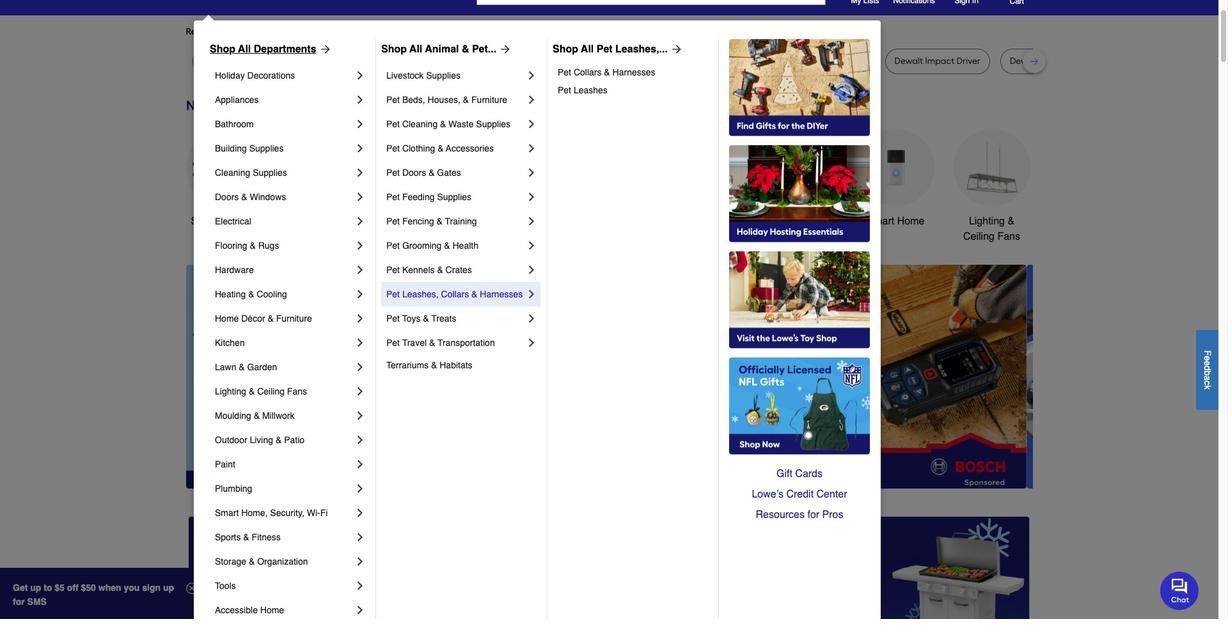 Task type: locate. For each thing, give the bounding box(es) containing it.
0 horizontal spatial impact
[[510, 56, 539, 67]]

outdoor inside outdoor living & patio link
[[215, 435, 247, 445]]

kitchen link
[[215, 331, 354, 355]]

lawn
[[215, 362, 236, 372]]

center
[[817, 489, 847, 500]]

0 vertical spatial doors
[[402, 168, 426, 178]]

supplies up cleaning supplies
[[249, 143, 284, 154]]

3 shop from the left
[[553, 43, 578, 55]]

all for departments
[[238, 43, 251, 55]]

lawn & garden link
[[215, 355, 354, 379]]

1 horizontal spatial cleaning
[[402, 119, 438, 129]]

all left 'animal'
[[409, 43, 422, 55]]

pet left toys
[[386, 313, 400, 324]]

recommended searches for you
[[186, 26, 317, 37]]

2 vertical spatial home
[[260, 605, 284, 615]]

1 horizontal spatial impact
[[810, 56, 839, 67]]

3 dewalt from the left
[[336, 56, 365, 67]]

shop inside shop all animal & pet... 'link'
[[381, 43, 407, 55]]

you
[[302, 26, 317, 37], [416, 26, 431, 37]]

accessible
[[215, 605, 258, 615]]

0 horizontal spatial shop
[[210, 43, 235, 55]]

supplies up windows
[[253, 168, 287, 178]]

None search field
[[477, 0, 826, 17]]

chat invite button image
[[1160, 571, 1199, 610]]

2 horizontal spatial tools
[[707, 216, 731, 227]]

smart inside smart home link
[[867, 216, 894, 227]]

0 horizontal spatial arrow right image
[[497, 43, 512, 56]]

transportation
[[438, 338, 495, 348]]

1 vertical spatial fans
[[287, 386, 307, 397]]

e up b
[[1203, 361, 1213, 366]]

tools down storage
[[215, 581, 236, 591]]

arrow right image for shop all animal & pet...
[[497, 43, 512, 56]]

1 horizontal spatial shop
[[381, 43, 407, 55]]

chevron right image for pet doors & gates
[[525, 166, 538, 179]]

chevron right image for lawn & garden
[[354, 361, 367, 374]]

furniture up waste
[[471, 95, 507, 105]]

3 driver from the left
[[957, 56, 981, 67]]

5 dewalt from the left
[[735, 56, 763, 67]]

1 vertical spatial lighting & ceiling fans link
[[215, 379, 354, 404]]

fencing
[[402, 216, 434, 226]]

wi-
[[307, 508, 320, 518]]

pet clothing & accessories
[[386, 143, 494, 154]]

1 horizontal spatial tools link
[[378, 129, 454, 229]]

0 vertical spatial smart
[[867, 216, 894, 227]]

0 horizontal spatial ceiling
[[257, 386, 285, 397]]

0 vertical spatial cleaning
[[402, 119, 438, 129]]

doors up the shop all deals
[[215, 192, 239, 202]]

outdoor down moulding
[[215, 435, 247, 445]]

1 horizontal spatial tools
[[404, 216, 428, 227]]

1 horizontal spatial outdoor
[[667, 216, 704, 227]]

2 impact from the left
[[810, 56, 839, 67]]

harnesses up pet toys & treats link
[[480, 289, 523, 299]]

1 vertical spatial collars
[[441, 289, 469, 299]]

3 drill from the left
[[765, 56, 780, 67]]

chevron right image for pet fencing & training
[[525, 215, 538, 228]]

smart home, security, wi-fi
[[215, 508, 328, 518]]

1 vertical spatial home
[[215, 313, 239, 324]]

decorations down the 'dewalt tool'
[[247, 70, 295, 81]]

0 horizontal spatial outdoor
[[215, 435, 247, 445]]

chevron right image for cleaning supplies
[[354, 166, 367, 179]]

pet leashes
[[558, 85, 608, 95]]

drill
[[367, 56, 382, 67], [607, 56, 622, 67], [765, 56, 780, 67], [1041, 56, 1056, 67]]

building supplies link
[[215, 136, 354, 161]]

home for smart home
[[897, 216, 925, 227]]

security,
[[270, 508, 304, 518]]

pet up pet feeding supplies
[[386, 168, 400, 178]]

1 horizontal spatial fans
[[998, 231, 1020, 242]]

pet beds, houses, & furniture link
[[386, 88, 525, 112]]

1 horizontal spatial ceiling
[[963, 231, 995, 242]]

pet feeding supplies link
[[386, 185, 525, 209]]

1 vertical spatial doors
[[215, 192, 239, 202]]

dewalt impact driver
[[895, 56, 981, 67]]

chevron right image for pet feeding supplies
[[525, 191, 538, 203]]

1 vertical spatial ceiling
[[257, 386, 285, 397]]

collars down pet kennels & crates link
[[441, 289, 469, 299]]

2 horizontal spatial driver
[[957, 56, 981, 67]]

outdoor tools & equipment
[[667, 216, 741, 242]]

1 horizontal spatial home
[[260, 605, 284, 615]]

for inside "link"
[[808, 509, 820, 521]]

6 bit from the left
[[1058, 56, 1068, 67]]

pet leashes link
[[558, 81, 709, 99]]

e up "d"
[[1203, 356, 1213, 361]]

impact
[[510, 56, 539, 67], [810, 56, 839, 67], [925, 56, 954, 67]]

all right shop
[[217, 216, 228, 227]]

1 vertical spatial lighting
[[215, 386, 246, 397]]

pet for pet leashes
[[558, 85, 571, 95]]

1 vertical spatial harnesses
[[480, 289, 523, 299]]

all down recommended searches for you heading
[[581, 43, 594, 55]]

pet left leashes
[[558, 85, 571, 95]]

dewalt tool
[[260, 56, 307, 67]]

2 horizontal spatial impact
[[925, 56, 954, 67]]

storage
[[215, 557, 246, 567]]

0 horizontal spatial harnesses
[[480, 289, 523, 299]]

1 vertical spatial bathroom
[[778, 216, 822, 227]]

1 horizontal spatial collars
[[574, 67, 602, 77]]

departments
[[254, 43, 316, 55]]

1 dewalt from the left
[[202, 56, 230, 67]]

pet left feeding
[[386, 192, 400, 202]]

all
[[238, 43, 251, 55], [409, 43, 422, 55], [581, 43, 594, 55], [217, 216, 228, 227]]

decorations for christmas
[[485, 231, 539, 242]]

chevron right image for holiday decorations
[[354, 69, 367, 82]]

1 horizontal spatial decorations
[[485, 231, 539, 242]]

pet for pet cleaning & waste supplies
[[386, 119, 400, 129]]

decorations down christmas at the left top of the page
[[485, 231, 539, 242]]

organization
[[257, 557, 308, 567]]

hardware
[[215, 265, 254, 275]]

1 horizontal spatial arrow right image
[[668, 43, 683, 56]]

cleaning up clothing
[[402, 119, 438, 129]]

shop down more suggestions for you link
[[381, 43, 407, 55]]

houses,
[[428, 95, 461, 105]]

collars up leashes
[[574, 67, 602, 77]]

1 horizontal spatial lighting & ceiling fans
[[963, 216, 1020, 242]]

for inside get up to $5 off $50 when you sign up for sms
[[13, 597, 25, 607]]

chevron right image for plumbing
[[354, 482, 367, 495]]

0 horizontal spatial you
[[302, 26, 317, 37]]

dewalt drill
[[735, 56, 780, 67]]

pet inside 'link'
[[386, 168, 400, 178]]

pet toys & treats
[[386, 313, 456, 324]]

2 horizontal spatial home
[[897, 216, 925, 227]]

christmas decorations link
[[474, 129, 550, 244]]

0 horizontal spatial driver
[[541, 56, 565, 67]]

0 horizontal spatial tools
[[215, 581, 236, 591]]

shop up impact driver bit
[[553, 43, 578, 55]]

advertisement region
[[386, 265, 1006, 491]]

all for pet
[[581, 43, 594, 55]]

0 horizontal spatial doors
[[215, 192, 239, 202]]

2 bit from the left
[[455, 56, 465, 67]]

1 driver from the left
[[541, 56, 565, 67]]

0 horizontal spatial furniture
[[276, 313, 312, 324]]

pet down impact driver bit
[[558, 67, 571, 77]]

7 dewalt from the left
[[1010, 56, 1038, 67]]

sports & fitness
[[215, 532, 281, 542]]

doors up feeding
[[402, 168, 426, 178]]

6 dewalt from the left
[[895, 56, 923, 67]]

shop
[[191, 216, 215, 227]]

chevron right image for livestock supplies
[[525, 69, 538, 82]]

1 horizontal spatial harnesses
[[613, 67, 655, 77]]

& inside the outdoor tools & equipment
[[734, 216, 741, 227]]

tools up equipment
[[707, 216, 731, 227]]

gift cards link
[[729, 464, 870, 484]]

decorations for holiday
[[247, 70, 295, 81]]

smart inside smart home, security, wi-fi link
[[215, 508, 239, 518]]

pet for pet toys & treats
[[386, 313, 400, 324]]

holiday
[[215, 70, 245, 81]]

5 bit from the left
[[680, 56, 690, 67]]

patio
[[284, 435, 305, 445]]

chevron right image for pet beds, houses, & furniture
[[525, 93, 538, 106]]

1 horizontal spatial furniture
[[471, 95, 507, 105]]

chevron right image for appliances
[[354, 93, 367, 106]]

0 vertical spatial outdoor
[[667, 216, 704, 227]]

chevron right image for paint
[[354, 458, 367, 471]]

outdoor for outdoor living & patio
[[215, 435, 247, 445]]

pet grooming & health link
[[386, 233, 525, 258]]

2 shop from the left
[[381, 43, 407, 55]]

harnesses down drill bit set
[[613, 67, 655, 77]]

pet cleaning & waste supplies link
[[386, 112, 525, 136]]

up
[[30, 583, 41, 593], [163, 583, 174, 593]]

for left pros
[[808, 509, 820, 521]]

up right sign
[[163, 583, 174, 593]]

1 horizontal spatial up
[[163, 583, 174, 593]]

pet left the grooming
[[386, 241, 400, 251]]

new deals every day during 25 days of deals image
[[186, 95, 1033, 116]]

arrow right image
[[497, 43, 512, 56], [668, 43, 683, 56], [1009, 377, 1022, 389]]

off
[[67, 583, 78, 593]]

1 vertical spatial decorations
[[485, 231, 539, 242]]

pet collars & harnesses link
[[558, 63, 709, 81]]

lighting & ceiling fans link
[[953, 129, 1030, 244], [215, 379, 354, 404]]

dewalt for dewalt bit set
[[424, 56, 453, 67]]

pet for pet feeding supplies
[[386, 192, 400, 202]]

bit set
[[680, 56, 705, 67]]

4 dewalt from the left
[[424, 56, 453, 67]]

home,
[[241, 508, 268, 518]]

2 dewalt from the left
[[260, 56, 288, 67]]

chevron right image
[[354, 142, 367, 155], [525, 142, 538, 155], [525, 166, 538, 179], [354, 191, 367, 203], [525, 191, 538, 203], [354, 215, 367, 228], [525, 215, 538, 228], [354, 239, 367, 252], [525, 239, 538, 252], [354, 264, 367, 276], [525, 264, 538, 276], [525, 312, 538, 325], [354, 458, 367, 471], [354, 531, 367, 544], [354, 580, 367, 592]]

supplies right waste
[[476, 119, 510, 129]]

2 horizontal spatial shop
[[553, 43, 578, 55]]

shop
[[210, 43, 235, 55], [381, 43, 407, 55], [553, 43, 578, 55]]

0 horizontal spatial cleaning
[[215, 168, 250, 178]]

arrow right image inside shop all animal & pet... 'link'
[[497, 43, 512, 56]]

for down get
[[13, 597, 25, 607]]

1 horizontal spatial you
[[416, 26, 431, 37]]

pet left the leashes,
[[386, 289, 400, 299]]

chevron right image for doors & windows
[[354, 191, 367, 203]]

1 vertical spatial smart
[[215, 508, 239, 518]]

1 drill from the left
[[367, 56, 382, 67]]

4 set from the left
[[1070, 56, 1084, 67]]

accessible home
[[215, 605, 284, 615]]

1 horizontal spatial doors
[[402, 168, 426, 178]]

arrow right image for shop all pet leashes,...
[[668, 43, 683, 56]]

1 vertical spatial outdoor
[[215, 435, 247, 445]]

pet kennels & crates
[[386, 265, 472, 275]]

0 horizontal spatial lighting & ceiling fans
[[215, 386, 307, 397]]

drill for dewalt drill bit set
[[1041, 56, 1056, 67]]

heating & cooling
[[215, 289, 287, 299]]

cleaning down building at the left of page
[[215, 168, 250, 178]]

waste
[[449, 119, 474, 129]]

1 vertical spatial furniture
[[276, 313, 312, 324]]

all down recommended searches for you at the top left of the page
[[238, 43, 251, 55]]

0 horizontal spatial decorations
[[247, 70, 295, 81]]

shop inside the shop all departments link
[[210, 43, 235, 55]]

sports
[[215, 532, 241, 542]]

livestock supplies link
[[386, 63, 525, 88]]

3 set from the left
[[692, 56, 705, 67]]

moulding & millwork
[[215, 411, 295, 421]]

scroll to item #2 image
[[688, 466, 719, 471]]

you up arrow right image
[[302, 26, 317, 37]]

décor
[[241, 313, 265, 324]]

1 horizontal spatial lighting
[[969, 216, 1005, 227]]

1 impact from the left
[[510, 56, 539, 67]]

pet left travel
[[386, 338, 400, 348]]

pet left clothing
[[386, 143, 400, 154]]

pet grooming & health
[[386, 241, 478, 251]]

0 horizontal spatial smart
[[215, 508, 239, 518]]

impact for impact driver bit
[[510, 56, 539, 67]]

millwork
[[262, 411, 295, 421]]

appliances link
[[215, 88, 354, 112]]

for
[[289, 26, 300, 37], [402, 26, 414, 37], [808, 509, 820, 521], [13, 597, 25, 607]]

0 vertical spatial harnesses
[[613, 67, 655, 77]]

pet left kennels
[[386, 265, 400, 275]]

chevron right image for electrical
[[354, 215, 367, 228]]

2 driver from the left
[[841, 56, 865, 67]]

chevron right image for accessible home
[[354, 604, 367, 617]]

shop for shop all animal & pet...
[[381, 43, 407, 55]]

1 horizontal spatial driver
[[841, 56, 865, 67]]

0 horizontal spatial bathroom link
[[215, 112, 354, 136]]

shop down "recommended"
[[210, 43, 235, 55]]

0 horizontal spatial tools link
[[215, 574, 354, 598]]

resources for pros link
[[729, 505, 870, 525]]

impact for impact driver
[[810, 56, 839, 67]]

training
[[445, 216, 477, 226]]

all inside 'link'
[[409, 43, 422, 55]]

0 vertical spatial furniture
[[471, 95, 507, 105]]

you up shop all animal & pet...
[[416, 26, 431, 37]]

when
[[98, 583, 121, 593]]

dewalt for dewalt
[[202, 56, 230, 67]]

1 horizontal spatial smart
[[867, 216, 894, 227]]

shop inside shop all pet leashes,... link
[[553, 43, 578, 55]]

pet for pet doors & gates
[[386, 168, 400, 178]]

2 horizontal spatial arrow right image
[[1009, 377, 1022, 389]]

pet down the livestock
[[386, 119, 400, 129]]

chevron right image
[[354, 69, 367, 82], [525, 69, 538, 82], [354, 93, 367, 106], [525, 93, 538, 106], [354, 118, 367, 130], [525, 118, 538, 130], [354, 166, 367, 179], [354, 288, 367, 301], [525, 288, 538, 301], [354, 312, 367, 325], [354, 336, 367, 349], [525, 336, 538, 349], [354, 361, 367, 374], [354, 385, 367, 398], [354, 409, 367, 422], [354, 434, 367, 446], [354, 482, 367, 495], [354, 507, 367, 519], [354, 555, 367, 568], [354, 604, 367, 617]]

chevron right image for moulding & millwork
[[354, 409, 367, 422]]

pet fencing & training
[[386, 216, 477, 226]]

pet for pet grooming & health
[[386, 241, 400, 251]]

drill for dewalt drill bit
[[367, 56, 382, 67]]

home décor & furniture link
[[215, 306, 354, 331]]

more suggestions for you
[[327, 26, 431, 37]]

0 vertical spatial decorations
[[247, 70, 295, 81]]

1 shop from the left
[[210, 43, 235, 55]]

drill for dewalt drill
[[765, 56, 780, 67]]

terrariums & habitats
[[386, 360, 472, 370]]

0 vertical spatial lighting & ceiling fans
[[963, 216, 1020, 242]]

chevron right image for lighting & ceiling fans
[[354, 385, 367, 398]]

cards
[[795, 468, 823, 480]]

1 vertical spatial cleaning
[[215, 168, 250, 178]]

0 horizontal spatial home
[[215, 313, 239, 324]]

4 drill from the left
[[1041, 56, 1056, 67]]

pet left the beds,
[[386, 95, 400, 105]]

0 horizontal spatial up
[[30, 583, 41, 593]]

outdoor inside the outdoor tools & equipment
[[667, 216, 704, 227]]

supplies down dewalt bit set
[[426, 70, 461, 81]]

arrow right image inside shop all pet leashes,... link
[[668, 43, 683, 56]]

pet left fencing
[[386, 216, 400, 226]]

harnesses inside pet leashes, collars & harnesses link
[[480, 289, 523, 299]]

chevron right image for outdoor living & patio
[[354, 434, 367, 446]]

lowe's credit center
[[752, 489, 847, 500]]

plumbing link
[[215, 477, 354, 501]]

outdoor up equipment
[[667, 216, 704, 227]]

d
[[1203, 366, 1213, 371]]

1 you from the left
[[302, 26, 317, 37]]

0 vertical spatial lighting & ceiling fans link
[[953, 129, 1030, 244]]

k
[[1203, 385, 1213, 389]]

kennels
[[402, 265, 435, 275]]

furniture down heating & cooling link
[[276, 313, 312, 324]]

dewalt
[[202, 56, 230, 67], [260, 56, 288, 67], [336, 56, 365, 67], [424, 56, 453, 67], [735, 56, 763, 67], [895, 56, 923, 67], [1010, 56, 1038, 67]]

0 vertical spatial home
[[897, 216, 925, 227]]

get up to 2 free select tools or batteries when you buy 1 with select purchases. image
[[188, 517, 455, 619]]

2 you from the left
[[416, 26, 431, 37]]

driver for impact driver
[[841, 56, 865, 67]]

chevron right image for flooring & rugs
[[354, 239, 367, 252]]

pet clothing & accessories link
[[386, 136, 525, 161]]

1 e from the top
[[1203, 356, 1213, 361]]

up left 'to'
[[30, 583, 41, 593]]

dewalt drill bit
[[336, 56, 395, 67]]

chevron right image for kitchen
[[354, 336, 367, 349]]

chevron right image for heating & cooling
[[354, 288, 367, 301]]

pet for pet collars & harnesses
[[558, 67, 571, 77]]

dewalt for dewalt drill
[[735, 56, 763, 67]]

accessories
[[446, 143, 494, 154]]

pet down recommended searches for you heading
[[597, 43, 613, 55]]

tools down feeding
[[404, 216, 428, 227]]

pet for pet beds, houses, & furniture
[[386, 95, 400, 105]]

1 horizontal spatial bathroom link
[[762, 129, 838, 229]]

pet for pet fencing & training
[[386, 216, 400, 226]]

0 vertical spatial bathroom
[[215, 119, 254, 129]]



Task type: describe. For each thing, give the bounding box(es) containing it.
crates
[[446, 265, 472, 275]]

0 horizontal spatial fans
[[287, 386, 307, 397]]

up to 35 percent off select small appliances. image
[[476, 517, 743, 619]]

sms
[[27, 597, 47, 607]]

you for more suggestions for you
[[416, 26, 431, 37]]

find gifts for the diyer. image
[[729, 39, 870, 136]]

lowe's credit center link
[[729, 484, 870, 505]]

pet for pet travel & transportation
[[386, 338, 400, 348]]

pet beds, houses, & furniture
[[386, 95, 507, 105]]

scroll to item #3 element
[[719, 464, 752, 472]]

chevron right image for home décor & furniture
[[354, 312, 367, 325]]

paint
[[215, 459, 235, 470]]

up to 30 percent off select grills and accessories. image
[[763, 517, 1030, 619]]

pet for pet kennels & crates
[[386, 265, 400, 275]]

you
[[124, 583, 140, 593]]

1 set from the left
[[467, 56, 480, 67]]

2 set from the left
[[637, 56, 650, 67]]

resources for pros
[[756, 509, 843, 521]]

doors inside 'link'
[[402, 168, 426, 178]]

shop for shop all departments
[[210, 43, 235, 55]]

shop all animal & pet...
[[381, 43, 497, 55]]

0 vertical spatial tools link
[[378, 129, 454, 229]]

dewalt for dewalt tool
[[260, 56, 288, 67]]

equipment
[[679, 231, 728, 242]]

supplies for building supplies
[[249, 143, 284, 154]]

chevron right image for pet leashes, collars & harnesses
[[525, 288, 538, 301]]

dewalt drill bit set
[[1010, 56, 1084, 67]]

chevron right image for sports & fitness
[[354, 531, 367, 544]]

a
[[1203, 376, 1213, 381]]

1 horizontal spatial lighting & ceiling fans link
[[953, 129, 1030, 244]]

kitchen
[[215, 338, 245, 348]]

dewalt for dewalt drill bit
[[336, 56, 365, 67]]

all for deals
[[217, 216, 228, 227]]

3 bit from the left
[[567, 56, 578, 67]]

1 vertical spatial tools link
[[215, 574, 354, 598]]

up to 50 percent off select tools and accessories. image
[[1006, 265, 1228, 489]]

pet fencing & training link
[[386, 209, 525, 233]]

shop for shop all pet leashes,...
[[553, 43, 578, 55]]

health
[[453, 241, 478, 251]]

home décor & furniture
[[215, 313, 312, 324]]

supplies for livestock supplies
[[426, 70, 461, 81]]

outdoor living & patio
[[215, 435, 305, 445]]

doors & windows link
[[215, 185, 354, 209]]

all for animal
[[409, 43, 422, 55]]

0 horizontal spatial lighting
[[215, 386, 246, 397]]

pet leashes, collars & harnesses
[[386, 289, 523, 299]]

officially licensed n f l gifts. shop now. image
[[729, 358, 870, 455]]

chevron right image for pet kennels & crates
[[525, 264, 538, 276]]

2 drill from the left
[[607, 56, 622, 67]]

chevron right image for pet travel & transportation
[[525, 336, 538, 349]]

electrical link
[[215, 209, 354, 233]]

storage & organization link
[[215, 549, 354, 574]]

0 vertical spatial ceiling
[[963, 231, 995, 242]]

searches
[[249, 26, 287, 37]]

leashes,...
[[615, 43, 668, 55]]

0 horizontal spatial collars
[[441, 289, 469, 299]]

$50
[[81, 583, 96, 593]]

pet collars & harnesses
[[558, 67, 655, 77]]

0 vertical spatial fans
[[998, 231, 1020, 242]]

shop these last-minute gifts. $99 or less. quantities are limited and won't last. image
[[186, 265, 392, 489]]

chevron right image for bathroom
[[354, 118, 367, 130]]

sports & fitness link
[[215, 525, 354, 549]]

smart for smart home, security, wi-fi
[[215, 508, 239, 518]]

chevron right image for pet toys & treats
[[525, 312, 538, 325]]

chevron right image for pet clothing & accessories
[[525, 142, 538, 155]]

pet travel & transportation
[[386, 338, 495, 348]]

shop all pet leashes,... link
[[553, 42, 683, 57]]

chevron right image for pet grooming & health
[[525, 239, 538, 252]]

driver for impact driver bit
[[541, 56, 565, 67]]

furniture inside pet beds, houses, & furniture link
[[471, 95, 507, 105]]

scroll to item #4 image
[[752, 466, 783, 471]]

toys
[[402, 313, 421, 324]]

Search Query text field
[[477, 0, 768, 4]]

chevron right image for pet cleaning & waste supplies
[[525, 118, 538, 130]]

chevron right image for hardware
[[354, 264, 367, 276]]

pet leashes, collars & harnesses link
[[386, 282, 525, 306]]

shop all pet leashes,...
[[553, 43, 668, 55]]

flooring & rugs link
[[215, 233, 354, 258]]

smart home
[[867, 216, 925, 227]]

home for accessible home
[[260, 605, 284, 615]]

pet...
[[472, 43, 497, 55]]

0 vertical spatial collars
[[574, 67, 602, 77]]

impact driver
[[810, 56, 865, 67]]

leashes
[[574, 85, 608, 95]]

furniture inside home décor & furniture link
[[276, 313, 312, 324]]

habitats
[[440, 360, 472, 370]]

recommended searches for you heading
[[186, 26, 1033, 38]]

pet doors & gates
[[386, 168, 461, 178]]

garden
[[247, 362, 277, 372]]

pet doors & gates link
[[386, 161, 525, 185]]

3 impact from the left
[[925, 56, 954, 67]]

1 horizontal spatial bathroom
[[778, 216, 822, 227]]

scroll to item #5 image
[[783, 466, 814, 471]]

b
[[1203, 371, 1213, 376]]

pet cleaning & waste supplies
[[386, 119, 510, 129]]

for right suggestions
[[402, 26, 414, 37]]

outdoor tools & equipment link
[[666, 129, 742, 244]]

livestock supplies
[[386, 70, 461, 81]]

recommended
[[186, 26, 247, 37]]

f e e d b a c k button
[[1196, 330, 1219, 410]]

chevron right image for storage & organization
[[354, 555, 367, 568]]

$5
[[55, 583, 65, 593]]

resources
[[756, 509, 805, 521]]

supplies up pet fencing & training link
[[437, 192, 472, 202]]

smart home, security, wi-fi link
[[215, 501, 354, 525]]

drill bit set
[[607, 56, 650, 67]]

pet for pet clothing & accessories
[[386, 143, 400, 154]]

sign
[[142, 583, 161, 593]]

doors & windows
[[215, 192, 286, 202]]

supplies for cleaning supplies
[[253, 168, 287, 178]]

cleaning supplies
[[215, 168, 287, 178]]

leashes,
[[402, 289, 439, 299]]

fitness
[[252, 532, 281, 542]]

hardware link
[[215, 258, 354, 282]]

2 e from the top
[[1203, 361, 1213, 366]]

grooming
[[402, 241, 442, 251]]

heating
[[215, 289, 246, 299]]

moulding & millwork link
[[215, 404, 354, 428]]

dewalt bit set
[[424, 56, 480, 67]]

0 horizontal spatial lighting & ceiling fans link
[[215, 379, 354, 404]]

1 vertical spatial lighting & ceiling fans
[[215, 386, 307, 397]]

shop all deals link
[[186, 129, 263, 229]]

dewalt for dewalt impact driver
[[895, 56, 923, 67]]

more
[[327, 26, 348, 37]]

flooring
[[215, 241, 247, 251]]

0 vertical spatial lighting
[[969, 216, 1005, 227]]

f e e d b a c k
[[1203, 350, 1213, 389]]

1 bit from the left
[[384, 56, 395, 67]]

2 up from the left
[[163, 583, 174, 593]]

holiday hosting essentials. image
[[729, 145, 870, 242]]

visit the lowe's toy shop. image
[[729, 251, 870, 349]]

cleaning supplies link
[[215, 161, 354, 185]]

for up departments
[[289, 26, 300, 37]]

cooling
[[257, 289, 287, 299]]

chevron right image for tools
[[354, 580, 367, 592]]

impact driver bit
[[510, 56, 578, 67]]

christmas decorations
[[485, 216, 539, 242]]

dewalt for dewalt drill bit set
[[1010, 56, 1038, 67]]

to
[[44, 583, 52, 593]]

outdoor for outdoor tools & equipment
[[667, 216, 704, 227]]

pet travel & transportation link
[[386, 331, 525, 355]]

chevron right image for building supplies
[[354, 142, 367, 155]]

harnesses inside pet collars & harnesses link
[[613, 67, 655, 77]]

0 horizontal spatial bathroom
[[215, 119, 254, 129]]

feeding
[[402, 192, 435, 202]]

smart for smart home
[[867, 216, 894, 227]]

you for recommended searches for you
[[302, 26, 317, 37]]

4 bit from the left
[[624, 56, 635, 67]]

clothing
[[402, 143, 435, 154]]

deals
[[231, 216, 257, 227]]

arrow right image
[[316, 43, 332, 56]]

chevron right image for smart home, security, wi-fi
[[354, 507, 367, 519]]

smart home link
[[857, 129, 934, 229]]

1 up from the left
[[30, 583, 41, 593]]

livestock
[[386, 70, 424, 81]]

gift
[[777, 468, 792, 480]]

pet feeding supplies
[[386, 192, 472, 202]]

tools inside the outdoor tools & equipment
[[707, 216, 731, 227]]

pet for pet leashes, collars & harnesses
[[386, 289, 400, 299]]



Task type: vqa. For each thing, say whether or not it's contained in the screenshot.
the Overview "button" at the top left
no



